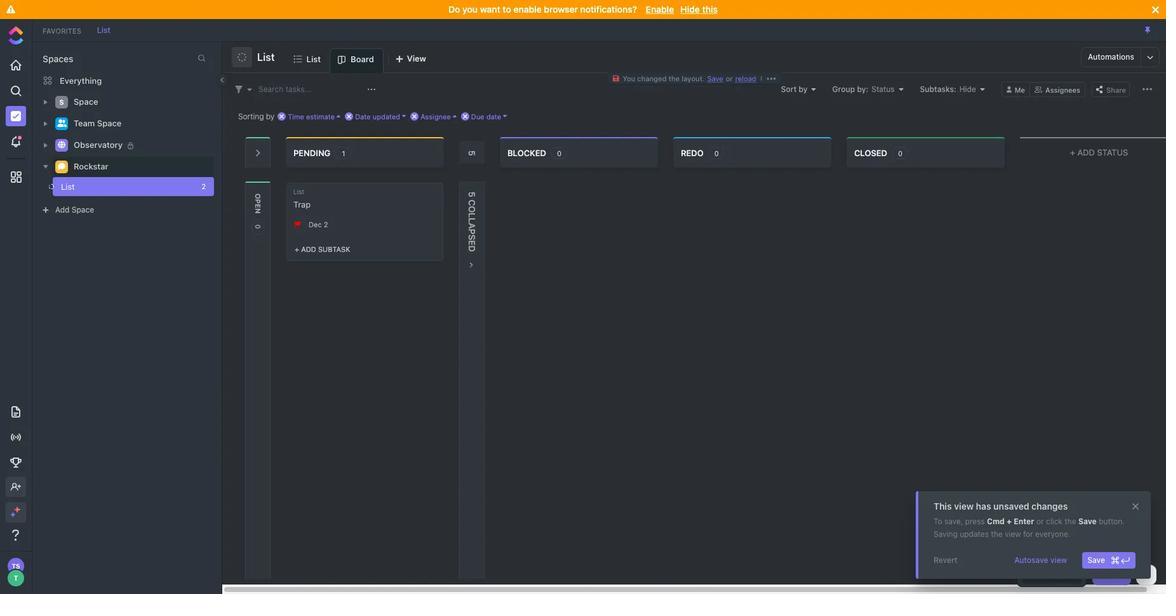 Task type: vqa. For each thing, say whether or not it's contained in the screenshot.
Sparkle SVG 1 image
yes



Task type: describe. For each thing, give the bounding box(es) containing it.
2 inside dropdown button
[[324, 220, 328, 229]]

share
[[1107, 85, 1127, 94]]

comment image
[[58, 163, 65, 171]]

notifications?
[[581, 4, 638, 15]]

0 for closed
[[899, 149, 903, 157]]

a
[[467, 223, 478, 229]]

enter
[[1015, 517, 1035, 527]]

has
[[977, 501, 992, 512]]

observatory link
[[74, 135, 206, 156]]

sparkle svg 2 image
[[10, 513, 15, 518]]

0 for blocked
[[557, 149, 562, 157]]

list up search tasks... text field
[[307, 54, 321, 64]]

to
[[503, 4, 512, 15]]

space for add space
[[72, 205, 94, 215]]

view for this
[[955, 501, 974, 512]]

assignees button
[[1031, 82, 1086, 97]]

board link
[[351, 49, 379, 72]]

1 vertical spatial e
[[467, 241, 478, 246]]

0 horizontal spatial or
[[726, 74, 733, 83]]

date
[[487, 112, 502, 120]]

globe image
[[58, 141, 65, 149]]

want
[[480, 4, 501, 15]]

share button
[[1093, 82, 1131, 97]]

by for sorting by
[[266, 112, 275, 121]]

1 horizontal spatial p
[[467, 229, 478, 235]]

autosave view
[[1015, 556, 1068, 566]]

o
[[254, 194, 262, 199]]

to
[[934, 517, 943, 527]]

sort
[[782, 84, 797, 94]]

browser
[[544, 4, 578, 15]]

team space link
[[74, 114, 206, 134]]

click
[[1047, 517, 1063, 527]]

t
[[14, 575, 18, 583]]

for
[[1024, 530, 1034, 540]]

user group image
[[57, 120, 66, 127]]

team space
[[74, 118, 122, 129]]

by for sort by
[[799, 84, 808, 94]]

list right "favorites"
[[97, 25, 111, 35]]

trap
[[294, 200, 311, 210]]

save button
[[705, 74, 726, 83]]

this view has unsaved changes to save, press cmd + enter or click the save button. saving updates the view for everyone.
[[934, 501, 1126, 540]]

+ inside the this view has unsaved changes to save, press cmd + enter or click the save button. saving updates the view for everyone.
[[1007, 517, 1013, 527]]

view for autosave
[[1051, 556, 1068, 566]]

5 c o l l a p s e d
[[467, 192, 478, 252]]

automations
[[1089, 52, 1135, 62]]

changes
[[1032, 501, 1069, 512]]

0 for o p e n
[[254, 225, 262, 229]]

do
[[449, 4, 460, 15]]

this
[[703, 4, 718, 15]]

0 vertical spatial p
[[254, 199, 262, 204]]

0 vertical spatial save
[[708, 74, 724, 83]]

add for + add subtask
[[301, 245, 316, 253]]

dec 2
[[309, 220, 328, 229]]

revert button
[[929, 553, 963, 569]]

changed
[[638, 74, 667, 83]]

due date
[[471, 112, 502, 120]]

reload
[[736, 74, 757, 83]]

task
[[1110, 571, 1127, 580]]

status for group by: status
[[872, 84, 895, 94]]

d
[[467, 246, 478, 252]]

closed
[[855, 148, 888, 158]]

saving
[[934, 530, 958, 540]]

0 for redo
[[715, 149, 720, 157]]

me button
[[1002, 82, 1031, 97]]

list inside 'list trap'
[[294, 188, 304, 196]]

everything
[[60, 75, 102, 85]]

0 horizontal spatial 2
[[202, 182, 206, 191]]

due
[[471, 112, 485, 120]]

sort by
[[782, 84, 808, 94]]

unsaved
[[994, 501, 1030, 512]]

rockstar link
[[74, 157, 206, 177]]

view settings image
[[1143, 85, 1153, 94]]

everything link
[[32, 71, 222, 91]]

cmd
[[988, 517, 1005, 527]]

enable
[[514, 4, 542, 15]]

space for team space
[[97, 118, 122, 129]]

observatory
[[74, 140, 123, 150]]

Search tasks... text field
[[259, 80, 364, 98]]

list trap
[[294, 188, 311, 210]]

favorites
[[43, 26, 81, 35]]

search
[[259, 84, 284, 94]]

autosave view button
[[1010, 553, 1073, 569]]

sorting by
[[238, 112, 275, 121]]

view settings element
[[1140, 81, 1156, 97]]

automations button
[[1082, 48, 1142, 67]]

subtask
[[318, 245, 350, 253]]

5 for 5 c o l l a p s e d
[[467, 192, 478, 198]]

+ for + add subtask
[[295, 245, 299, 253]]

save,
[[945, 517, 964, 527]]



Task type: locate. For each thing, give the bounding box(es) containing it.
subtasks: hide
[[921, 84, 977, 94]]

space link
[[74, 92, 206, 112]]

2 vertical spatial list link
[[32, 177, 193, 196]]

view left "for"
[[1005, 530, 1022, 540]]

l
[[467, 213, 478, 218], [467, 218, 478, 223]]

c
[[467, 200, 478, 206]]

e
[[254, 204, 262, 209], [467, 241, 478, 246]]

1 horizontal spatial or
[[1037, 517, 1045, 527]]

1 5 from the top
[[467, 151, 478, 156]]

list up the trap
[[294, 188, 304, 196]]

0 horizontal spatial status
[[872, 84, 895, 94]]

0 horizontal spatial view
[[955, 501, 974, 512]]

layout.
[[682, 74, 705, 83]]

add space
[[55, 205, 94, 215]]

0 right blocked
[[557, 149, 562, 157]]

view down 'everyone.'
[[1051, 556, 1068, 566]]

updates
[[961, 530, 990, 540]]

list link
[[91, 25, 117, 35], [307, 48, 326, 72], [32, 177, 193, 196]]

view
[[955, 501, 974, 512], [1005, 530, 1022, 540], [1051, 556, 1068, 566]]

or left reload
[[726, 74, 733, 83]]

assignee
[[421, 112, 451, 120]]

time estimate
[[288, 112, 335, 120]]

dec
[[309, 220, 322, 229]]

time
[[288, 112, 304, 120]]

1 horizontal spatial the
[[992, 530, 1003, 540]]

0 vertical spatial 2
[[202, 182, 206, 191]]

1 horizontal spatial 2
[[324, 220, 328, 229]]

+ right cmd
[[1007, 517, 1013, 527]]

or inside the this view has unsaved changes to save, press cmd + enter or click the save button. saving updates the view for everyone.
[[1037, 517, 1045, 527]]

rockstar
[[74, 162, 108, 172]]

list link up search tasks... text field
[[307, 48, 326, 72]]

space down rockstar
[[72, 205, 94, 215]]

date updated
[[355, 112, 401, 120]]

blocked
[[508, 148, 547, 158]]

save left button.
[[1079, 517, 1098, 527]]

0 horizontal spatial p
[[254, 199, 262, 204]]

ts
[[12, 563, 20, 571]]

2 l from the top
[[467, 218, 478, 223]]

1 horizontal spatial add
[[301, 245, 316, 253]]

0 vertical spatial by
[[799, 84, 808, 94]]

do you want to enable browser notifications? enable hide this
[[449, 4, 718, 15]]

+ for + add status
[[1071, 147, 1076, 157]]

sorting
[[238, 112, 264, 121]]

save right layout. on the right top
[[708, 74, 724, 83]]

space
[[74, 97, 98, 107], [97, 118, 122, 129], [72, 205, 94, 215]]

1 vertical spatial 2
[[324, 220, 328, 229]]

l down o
[[467, 218, 478, 223]]

0 down n
[[254, 225, 262, 229]]

1 horizontal spatial hide
[[960, 84, 977, 94]]

save inside save button
[[1088, 556, 1106, 566]]

subtasks:
[[921, 84, 957, 94]]

0 horizontal spatial e
[[254, 204, 262, 209]]

0 vertical spatial the
[[669, 74, 680, 83]]

save button
[[1083, 553, 1136, 569]]

estimate
[[306, 112, 335, 120]]

2 vertical spatial save
[[1088, 556, 1106, 566]]

2 vertical spatial view
[[1051, 556, 1068, 566]]

save inside the this view has unsaved changes to save, press cmd + enter or click the save button. saving updates the view for everyone.
[[1079, 517, 1098, 527]]

2 horizontal spatial +
[[1071, 147, 1076, 157]]

view up save,
[[955, 501, 974, 512]]

0 vertical spatial add
[[1078, 147, 1096, 157]]

hide
[[681, 4, 700, 15], [960, 84, 977, 94]]

0 horizontal spatial hide
[[681, 4, 700, 15]]

p up d at the left top
[[467, 229, 478, 235]]

view button
[[389, 48, 432, 73]]

0 right redo
[[715, 149, 720, 157]]

autosave
[[1015, 556, 1049, 566]]

assignees
[[1046, 85, 1081, 94]]

l up a
[[467, 213, 478, 218]]

view inside 'button'
[[1051, 556, 1068, 566]]

list link down rockstar
[[32, 177, 193, 196]]

hide left this at the top of page
[[681, 4, 700, 15]]

the right click
[[1065, 517, 1077, 527]]

1 vertical spatial hide
[[960, 84, 977, 94]]

1 vertical spatial by
[[266, 112, 275, 121]]

1 horizontal spatial by
[[799, 84, 808, 94]]

status down share
[[1098, 147, 1129, 157]]

list up search
[[257, 51, 275, 63]]

tasks...
[[286, 84, 312, 94]]

hide right subtasks:
[[960, 84, 977, 94]]

spaces link
[[32, 53, 73, 64]]

5 down the due
[[467, 151, 478, 156]]

p
[[254, 199, 262, 204], [467, 229, 478, 235]]

spaces
[[43, 53, 73, 64]]

1 vertical spatial +
[[295, 245, 299, 253]]

0 vertical spatial hide
[[681, 4, 700, 15]]

1 vertical spatial save
[[1079, 517, 1098, 527]]

date
[[355, 112, 371, 120]]

0 vertical spatial e
[[254, 204, 262, 209]]

this
[[934, 501, 953, 512]]

0 vertical spatial space
[[74, 97, 98, 107]]

group by: status
[[833, 84, 895, 94]]

revert
[[934, 556, 958, 566]]

sparkle svg 1 image
[[14, 507, 20, 514]]

0 horizontal spatial the
[[669, 74, 680, 83]]

+ add status
[[1071, 147, 1129, 157]]

2 vertical spatial +
[[1007, 517, 1013, 527]]

list inside button
[[257, 51, 275, 63]]

board
[[351, 54, 374, 64]]

group
[[833, 84, 856, 94]]

s
[[467, 235, 478, 241]]

list down comment image
[[61, 182, 75, 192]]

0 vertical spatial 5
[[467, 151, 478, 156]]

team
[[74, 118, 95, 129]]

1 horizontal spatial status
[[1098, 147, 1129, 157]]

you
[[623, 74, 636, 83]]

the
[[669, 74, 680, 83], [1065, 517, 1077, 527], [992, 530, 1003, 540]]

status
[[872, 84, 895, 94], [1098, 147, 1129, 157]]

view
[[407, 53, 426, 64]]

space up 'team'
[[74, 97, 98, 107]]

e down a
[[467, 241, 478, 246]]

redo
[[681, 148, 704, 158]]

2 vertical spatial add
[[301, 245, 316, 253]]

you
[[463, 4, 478, 15]]

press
[[966, 517, 986, 527]]

list link right "favorites"
[[91, 25, 117, 35]]

save down button.
[[1088, 556, 1106, 566]]

2 horizontal spatial view
[[1051, 556, 1068, 566]]

1
[[342, 149, 345, 157]]

+ down assignees
[[1071, 147, 1076, 157]]

me
[[1016, 85, 1026, 94]]

5
[[467, 151, 478, 156], [467, 192, 478, 198]]

or
[[726, 74, 733, 83], [1037, 517, 1045, 527]]

0 vertical spatial list link
[[91, 25, 117, 35]]

1 vertical spatial space
[[97, 118, 122, 129]]

+ left subtask
[[295, 245, 299, 253]]

+
[[1071, 147, 1076, 157], [295, 245, 299, 253], [1007, 517, 1013, 527]]

button.
[[1100, 517, 1126, 527]]

1 vertical spatial list link
[[307, 48, 326, 72]]

status right by:
[[872, 84, 895, 94]]

sort by button
[[782, 84, 816, 94]]

0 horizontal spatial by
[[266, 112, 275, 121]]

1 vertical spatial view
[[1005, 530, 1022, 540]]

0
[[557, 149, 562, 157], [715, 149, 720, 157], [899, 149, 903, 157], [254, 225, 262, 229]]

o
[[467, 206, 478, 213]]

by right sorting
[[266, 112, 275, 121]]

ts t
[[12, 563, 20, 583]]

n
[[254, 209, 262, 214]]

0 horizontal spatial +
[[295, 245, 299, 253]]

enable
[[646, 4, 675, 15]]

1 vertical spatial 5
[[467, 192, 478, 198]]

everyone.
[[1036, 530, 1071, 540]]

5 for 5
[[467, 151, 478, 156]]

1 vertical spatial add
[[55, 205, 70, 215]]

5 up c
[[467, 192, 478, 198]]

0 vertical spatial +
[[1071, 147, 1076, 157]]

0 horizontal spatial add
[[55, 205, 70, 215]]

2 horizontal spatial the
[[1065, 517, 1077, 527]]

pending
[[294, 148, 331, 158]]

dec 2 button
[[309, 220, 331, 230]]

1 l from the top
[[467, 213, 478, 218]]

add for + add status
[[1078, 147, 1096, 157]]

o p e n
[[254, 194, 262, 214]]

by right 'sort'
[[799, 84, 808, 94]]

0 vertical spatial or
[[726, 74, 733, 83]]

1 horizontal spatial +
[[1007, 517, 1013, 527]]

p up n
[[254, 199, 262, 204]]

search tasks...
[[259, 84, 312, 94]]

0 right 'closed' in the top right of the page
[[899, 149, 903, 157]]

0 vertical spatial status
[[872, 84, 895, 94]]

0 vertical spatial view
[[955, 501, 974, 512]]

or left click
[[1037, 517, 1045, 527]]

2 horizontal spatial add
[[1078, 147, 1096, 157]]

space up 'observatory'
[[97, 118, 122, 129]]

1 horizontal spatial e
[[467, 241, 478, 246]]

the left layout. on the right top
[[669, 74, 680, 83]]

e down o
[[254, 204, 262, 209]]

1 vertical spatial or
[[1037, 517, 1045, 527]]

2 vertical spatial space
[[72, 205, 94, 215]]

1 vertical spatial status
[[1098, 147, 1129, 157]]

status for + add status
[[1098, 147, 1129, 157]]

1 vertical spatial the
[[1065, 517, 1077, 527]]

updated
[[373, 112, 401, 120]]

1 vertical spatial p
[[467, 229, 478, 235]]

2 vertical spatial the
[[992, 530, 1003, 540]]

1 horizontal spatial view
[[1005, 530, 1022, 540]]

2 5 from the top
[[467, 192, 478, 198]]

the down cmd
[[992, 530, 1003, 540]]

by
[[799, 84, 808, 94], [266, 112, 275, 121]]



